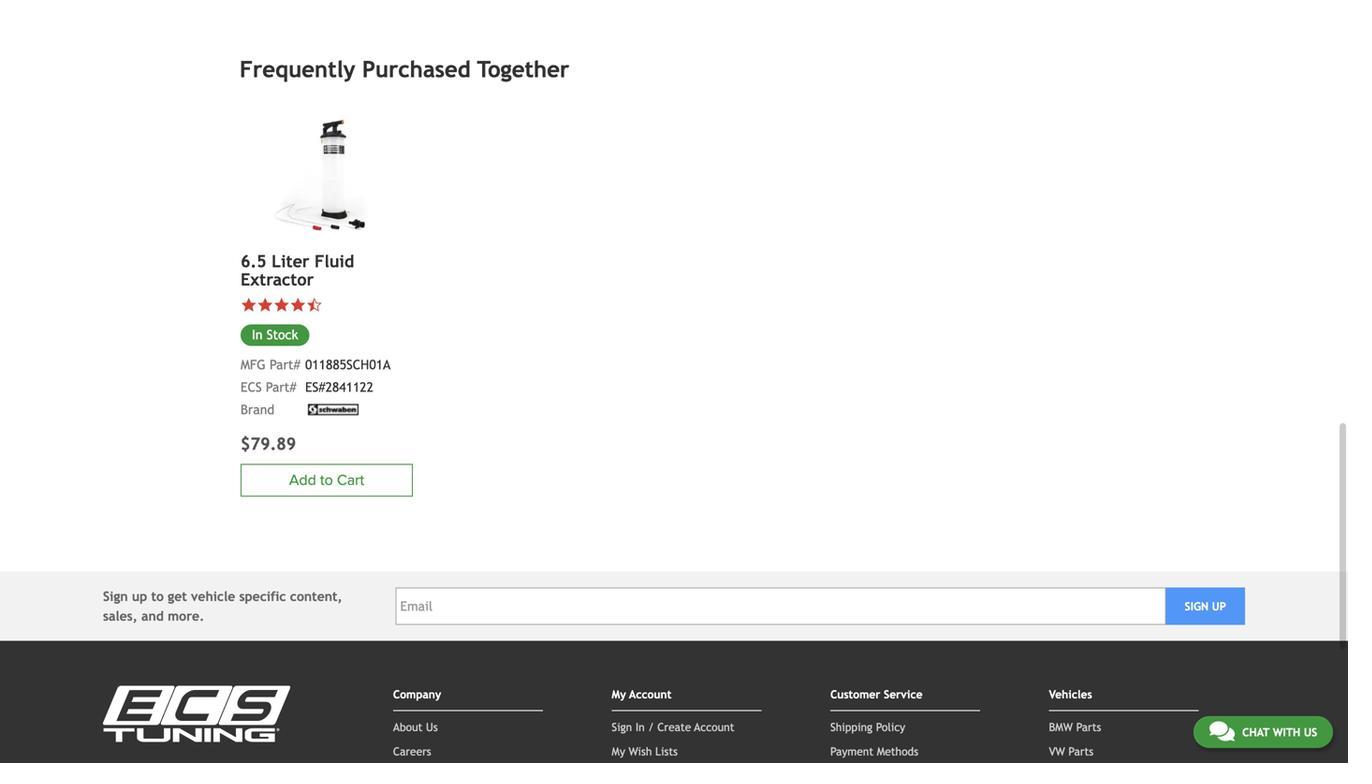Task type: describe. For each thing, give the bounding box(es) containing it.
customer
[[831, 688, 881, 701]]

sign for sign in / create account
[[612, 721, 632, 734]]

to inside add to cart button
[[320, 471, 333, 489]]

mfg
[[241, 357, 266, 372]]

extractor
[[241, 270, 314, 290]]

in stock
[[252, 328, 298, 343]]

my for my account
[[612, 688, 626, 701]]

lists
[[656, 745, 678, 758]]

bmw parts link
[[1050, 721, 1102, 734]]

careers link
[[393, 745, 432, 758]]

chat with us
[[1243, 726, 1318, 739]]

1 vertical spatial in
[[636, 721, 645, 734]]

payment methods link
[[831, 745, 919, 758]]

sign up button
[[1166, 588, 1246, 625]]

about
[[393, 721, 423, 734]]

up for sign up to get vehicle specific content, sales, and more.
[[132, 589, 147, 604]]

stock
[[267, 328, 298, 343]]

shipping
[[831, 721, 873, 734]]

sign for sign up to get vehicle specific content, sales, and more.
[[103, 589, 128, 604]]

brand
[[241, 402, 275, 417]]

sign up to get vehicle specific content, sales, and more.
[[103, 589, 343, 624]]

1 horizontal spatial account
[[695, 721, 735, 734]]

add to cart
[[289, 471, 364, 489]]

about us link
[[393, 721, 438, 734]]

chat
[[1243, 726, 1270, 739]]

content,
[[290, 589, 343, 604]]

sign up
[[1185, 600, 1227, 613]]

to inside sign up to get vehicle specific content, sales, and more.
[[151, 589, 164, 604]]

specific
[[239, 589, 286, 604]]

us inside 'link'
[[1305, 726, 1318, 739]]

0 vertical spatial account
[[630, 688, 672, 701]]

wish
[[629, 745, 652, 758]]

6.5 liter fluid extractor link
[[241, 251, 413, 290]]

customer service
[[831, 688, 923, 701]]

0 horizontal spatial in
[[252, 328, 263, 343]]

es#2841122
[[305, 380, 374, 395]]

up for sign up
[[1213, 600, 1227, 613]]

ecs tuning image
[[103, 686, 290, 742]]

/
[[649, 721, 654, 734]]

schwaben image
[[305, 404, 362, 416]]

liter
[[272, 251, 310, 271]]

sales,
[[103, 609, 138, 624]]

my for my wish lists
[[612, 745, 626, 758]]

1 star image from the left
[[241, 297, 257, 313]]

comments image
[[1210, 720, 1235, 743]]

shipping policy link
[[831, 721, 906, 734]]

frequently purchased together
[[240, 56, 570, 82]]

together
[[477, 56, 570, 82]]

about us
[[393, 721, 438, 734]]

mfg part# 011885sch01a ecs part# es#2841122 brand
[[241, 357, 391, 417]]

sign in / create account
[[612, 721, 735, 734]]

payment methods
[[831, 745, 919, 758]]

Email email field
[[396, 588, 1166, 625]]



Task type: locate. For each thing, give the bounding box(es) containing it.
us right with
[[1305, 726, 1318, 739]]

1 horizontal spatial to
[[320, 471, 333, 489]]

in left /
[[636, 721, 645, 734]]

policy
[[876, 721, 906, 734]]

careers
[[393, 745, 432, 758]]

vw parts
[[1050, 745, 1094, 758]]

part#
[[270, 357, 301, 372], [266, 380, 297, 395]]

in
[[252, 328, 263, 343], [636, 721, 645, 734]]

sign inside sign up to get vehicle specific content, sales, and more.
[[103, 589, 128, 604]]

to right 'add'
[[320, 471, 333, 489]]

0 horizontal spatial to
[[151, 589, 164, 604]]

6.5
[[241, 251, 267, 271]]

purchased
[[362, 56, 471, 82]]

my wish lists link
[[612, 745, 678, 758]]

1 vertical spatial parts
[[1069, 745, 1094, 758]]

in left stock
[[252, 328, 263, 343]]

0 vertical spatial to
[[320, 471, 333, 489]]

1 vertical spatial part#
[[266, 380, 297, 395]]

0 vertical spatial my
[[612, 688, 626, 701]]

add to cart button
[[241, 464, 413, 497]]

shipping policy
[[831, 721, 906, 734]]

us right about
[[426, 721, 438, 734]]

vehicle
[[191, 589, 235, 604]]

account up /
[[630, 688, 672, 701]]

1 horizontal spatial us
[[1305, 726, 1318, 739]]

half star image
[[306, 297, 323, 313]]

parts right vw
[[1069, 745, 1094, 758]]

my wish lists
[[612, 745, 678, 758]]

up
[[132, 589, 147, 604], [1213, 600, 1227, 613]]

us
[[426, 721, 438, 734], [1305, 726, 1318, 739]]

1 horizontal spatial sign
[[612, 721, 632, 734]]

star image
[[241, 297, 257, 313], [257, 297, 274, 313], [290, 297, 306, 313]]

account right create
[[695, 721, 735, 734]]

sign in / create account link
[[612, 721, 735, 734]]

account
[[630, 688, 672, 701], [695, 721, 735, 734]]

0 horizontal spatial us
[[426, 721, 438, 734]]

parts for bmw parts
[[1077, 721, 1102, 734]]

bmw
[[1050, 721, 1073, 734]]

part# right ecs
[[266, 380, 297, 395]]

chat with us link
[[1194, 717, 1334, 748]]

$79.89
[[241, 434, 296, 454]]

star image
[[274, 297, 290, 313]]

1 horizontal spatial in
[[636, 721, 645, 734]]

service
[[884, 688, 923, 701]]

1 vertical spatial my
[[612, 745, 626, 758]]

get
[[168, 589, 187, 604]]

to left "get"
[[151, 589, 164, 604]]

parts for vw parts
[[1069, 745, 1094, 758]]

my left wish
[[612, 745, 626, 758]]

sign
[[103, 589, 128, 604], [1185, 600, 1209, 613], [612, 721, 632, 734]]

parts right bmw
[[1077, 721, 1102, 734]]

0 horizontal spatial account
[[630, 688, 672, 701]]

1 horizontal spatial up
[[1213, 600, 1227, 613]]

0 vertical spatial parts
[[1077, 721, 1102, 734]]

vehicles
[[1050, 688, 1093, 701]]

company
[[393, 688, 441, 701]]

vw parts link
[[1050, 745, 1094, 758]]

sign inside button
[[1185, 600, 1209, 613]]

1 vertical spatial to
[[151, 589, 164, 604]]

and
[[141, 609, 164, 624]]

bmw parts
[[1050, 721, 1102, 734]]

3 star image from the left
[[290, 297, 306, 313]]

my account
[[612, 688, 672, 701]]

6.5 liter fluid extractor
[[241, 251, 354, 290]]

2 star image from the left
[[257, 297, 274, 313]]

my up 'my wish lists' link
[[612, 688, 626, 701]]

0 vertical spatial in
[[252, 328, 263, 343]]

0 horizontal spatial up
[[132, 589, 147, 604]]

ecs
[[241, 380, 262, 395]]

1 my from the top
[[612, 688, 626, 701]]

part# down stock
[[270, 357, 301, 372]]

methods
[[877, 745, 919, 758]]

2 my from the top
[[612, 745, 626, 758]]

my
[[612, 688, 626, 701], [612, 745, 626, 758]]

2 horizontal spatial sign
[[1185, 600, 1209, 613]]

up inside button
[[1213, 600, 1227, 613]]

sign for sign up
[[1185, 600, 1209, 613]]

fluid
[[315, 251, 354, 271]]

add
[[289, 471, 316, 489]]

to
[[320, 471, 333, 489], [151, 589, 164, 604]]

more.
[[168, 609, 204, 624]]

frequently
[[240, 56, 356, 82]]

cart
[[337, 471, 364, 489]]

parts
[[1077, 721, 1102, 734], [1069, 745, 1094, 758]]

011885sch01a
[[305, 357, 391, 372]]

6.5 liter fluid extractor image
[[241, 112, 413, 241]]

vw
[[1050, 745, 1066, 758]]

up inside sign up to get vehicle specific content, sales, and more.
[[132, 589, 147, 604]]

0 vertical spatial part#
[[270, 357, 301, 372]]

payment
[[831, 745, 874, 758]]

1 vertical spatial account
[[695, 721, 735, 734]]

0 horizontal spatial sign
[[103, 589, 128, 604]]

with
[[1274, 726, 1301, 739]]

create
[[658, 721, 692, 734]]



Task type: vqa. For each thing, say whether or not it's contained in the screenshot.
the Service
yes



